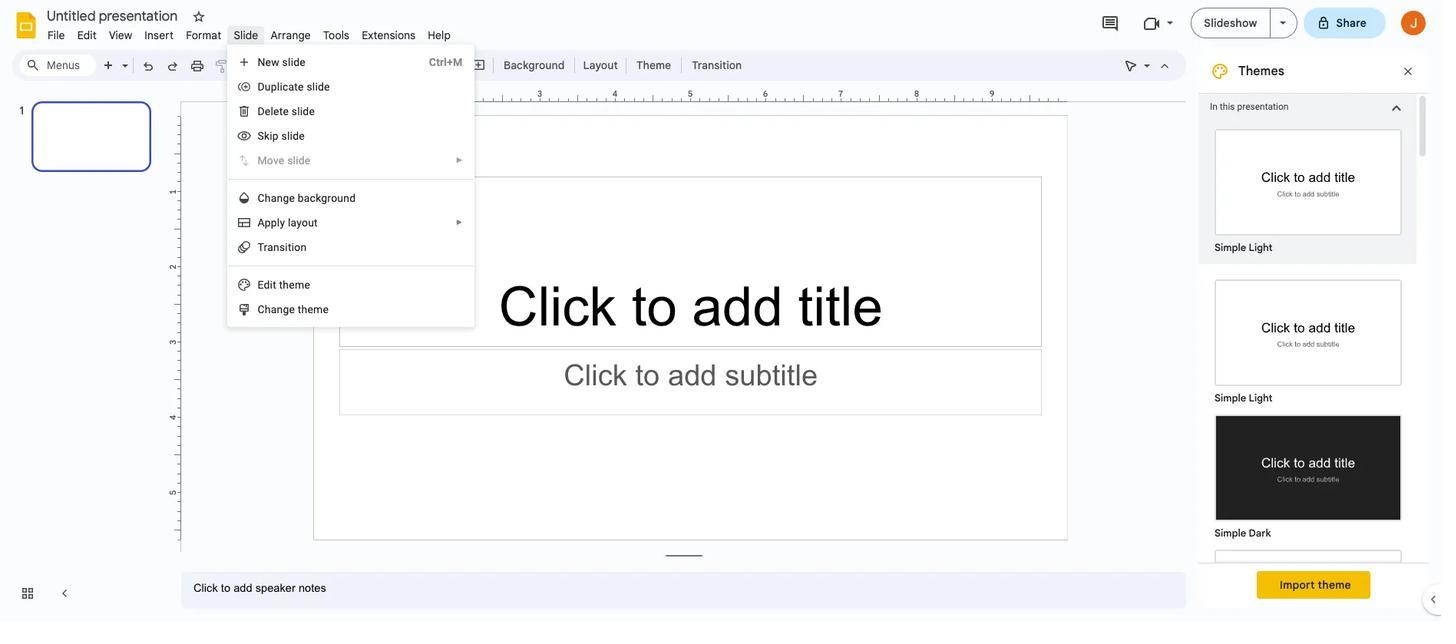 Task type: describe. For each thing, give the bounding box(es) containing it.
this
[[1220, 101, 1235, 112]]

view menu item
[[103, 26, 138, 45]]

skip slide s element
[[258, 130, 309, 142]]

ansition
[[267, 241, 307, 253]]

kip
[[264, 130, 279, 142]]

transition
[[692, 58, 742, 72]]

mo
[[258, 154, 273, 167]]

r
[[264, 241, 267, 253]]

in this presentation tab
[[1199, 93, 1417, 121]]

streamline image
[[1217, 551, 1401, 621]]

s
[[258, 130, 264, 142]]

simple dark
[[1215, 527, 1271, 540]]

file menu item
[[41, 26, 71, 45]]

1 simple from the top
[[1215, 241, 1247, 254]]

slide for s kip slide
[[282, 130, 305, 142]]

main toolbar
[[95, 54, 750, 77]]

import theme button
[[1257, 571, 1371, 599]]

change for change t heme
[[258, 303, 295, 316]]

share
[[1337, 16, 1367, 30]]

dark
[[1249, 527, 1271, 540]]

presentation options image
[[1280, 22, 1286, 25]]

b
[[298, 192, 304, 204]]

Simple Dark radio
[[1207, 407, 1410, 542]]

transition button
[[685, 54, 749, 77]]

t r ansition
[[258, 241, 307, 253]]

help
[[428, 28, 451, 42]]

a
[[258, 217, 265, 229]]

edit for edit
[[77, 28, 97, 42]]

simple light inside option group
[[1215, 392, 1273, 405]]

move slide v element
[[258, 154, 315, 167]]

background button
[[497, 54, 572, 77]]

presentation
[[1238, 101, 1289, 112]]

n
[[258, 56, 265, 68]]

m
[[295, 279, 304, 291]]

theme
[[637, 58, 671, 72]]

new slide n element
[[258, 56, 310, 68]]

2 vertical spatial e
[[304, 279, 310, 291]]

layout button
[[579, 54, 623, 77]]

slide right lete
[[292, 105, 315, 118]]

n ew slide
[[258, 56, 306, 68]]

2 simple light radio from the top
[[1207, 272, 1410, 621]]

apply layout a element
[[258, 217, 322, 229]]

2 simple from the top
[[1215, 392, 1247, 405]]

option group inside the themes section
[[1199, 264, 1417, 621]]

share button
[[1304, 8, 1386, 38]]

change b ackground
[[258, 192, 356, 204]]

layout
[[288, 217, 318, 229]]

new slide with layout image
[[118, 55, 128, 61]]

duplicate slide d element
[[258, 81, 335, 93]]

navigation inside themes application
[[0, 87, 169, 621]]

change t heme
[[258, 303, 329, 316]]

change background b element
[[258, 192, 360, 204]]

simple inside radio
[[1215, 527, 1247, 540]]



Task type: vqa. For each thing, say whether or not it's contained in the screenshot.
top d
yes



Task type: locate. For each thing, give the bounding box(es) containing it.
2 d from the top
[[258, 105, 265, 118]]

menu bar banner
[[0, 0, 1442, 621]]

in this presentation
[[1210, 101, 1289, 112]]

2 change from the top
[[258, 303, 295, 316]]

1 horizontal spatial e
[[279, 154, 285, 167]]

slide for n ew slide
[[282, 56, 306, 68]]

1 vertical spatial simple
[[1215, 392, 1247, 405]]

themes section
[[1199, 50, 1429, 621]]

mode and view toolbar
[[1119, 50, 1177, 81]]

0 vertical spatial simple light
[[1215, 241, 1273, 254]]

0 vertical spatial d
[[258, 81, 265, 93]]

d for uplicate
[[258, 81, 265, 93]]

d
[[258, 81, 265, 93], [258, 105, 265, 118]]

slide right uplicate
[[307, 81, 330, 93]]

0 vertical spatial change
[[258, 192, 295, 204]]

Star checkbox
[[188, 6, 210, 28]]

Streamline radio
[[1207, 542, 1410, 621]]

d left lete
[[258, 105, 265, 118]]

insert
[[145, 28, 174, 42]]

import
[[1280, 578, 1315, 592]]

arrange menu item
[[264, 26, 317, 45]]

menu item containing mo
[[238, 153, 463, 168]]

2 horizontal spatial e
[[304, 279, 310, 291]]

change
[[258, 192, 295, 204], [258, 303, 295, 316]]

delete slide e element
[[258, 105, 320, 118]]

0 vertical spatial light
[[1249, 241, 1273, 254]]

edit right file
[[77, 28, 97, 42]]

menu item inside menu
[[238, 153, 463, 168]]

0 vertical spatial e
[[265, 105, 271, 118]]

d e lete slide
[[258, 105, 315, 118]]

► for a pply layout
[[456, 218, 463, 227]]

ew
[[265, 56, 280, 68]]

1 vertical spatial ►
[[456, 218, 463, 227]]

ctrl+m
[[429, 56, 463, 68]]

menu bar containing file
[[41, 20, 457, 45]]

slideshow
[[1205, 16, 1258, 30]]

e inside menu item
[[279, 154, 285, 167]]

pply
[[265, 217, 285, 229]]

mo v e slide
[[258, 154, 311, 167]]

layout
[[583, 58, 618, 72]]

edit left the
[[258, 279, 276, 291]]

2 light from the top
[[1249, 392, 1273, 405]]

1 vertical spatial e
[[279, 154, 285, 167]]

slide
[[282, 56, 306, 68], [307, 81, 330, 93], [292, 105, 315, 118], [282, 130, 305, 142], [287, 154, 311, 167]]

format menu item
[[180, 26, 228, 45]]

1 vertical spatial simple light radio
[[1207, 272, 1410, 621]]

0 vertical spatial simple
[[1215, 241, 1247, 254]]

0 vertical spatial edit
[[77, 28, 97, 42]]

menu bar inside menu bar banner
[[41, 20, 457, 45]]

change for change b ackground
[[258, 192, 295, 204]]

2 simple light from the top
[[1215, 392, 1273, 405]]

d for e
[[258, 105, 265, 118]]

s kip slide
[[258, 130, 305, 142]]

change theme t element
[[258, 303, 333, 316]]

slide inside menu item
[[287, 154, 311, 167]]

in
[[1210, 101, 1218, 112]]

e up kip
[[265, 105, 271, 118]]

t
[[298, 303, 301, 316]]

menu inside themes application
[[228, 45, 475, 327]]

file
[[48, 28, 65, 42]]

theme button
[[630, 54, 678, 77]]

edit inside edit menu item
[[77, 28, 97, 42]]

light for 1st simple light radio from the bottom of the the themes section on the right
[[1249, 392, 1273, 405]]

slide menu item
[[228, 26, 264, 45]]

option group containing simple light
[[1199, 264, 1417, 621]]

theme
[[1318, 578, 1352, 592]]

extensions menu item
[[356, 26, 422, 45]]

simple light
[[1215, 241, 1273, 254], [1215, 392, 1273, 405]]

3 simple from the top
[[1215, 527, 1247, 540]]

1 vertical spatial d
[[258, 105, 265, 118]]

edit theme m element
[[258, 279, 315, 291]]

import theme
[[1280, 578, 1352, 592]]

Simple Light radio
[[1207, 121, 1410, 257], [1207, 272, 1410, 621]]

slide right v
[[287, 154, 311, 167]]

transition r element
[[258, 241, 311, 253]]

►
[[456, 156, 463, 164], [456, 218, 463, 227]]

menu item
[[238, 153, 463, 168]]

navigation
[[0, 87, 169, 621]]

1 vertical spatial light
[[1249, 392, 1273, 405]]

help menu item
[[422, 26, 457, 45]]

0 vertical spatial ►
[[456, 156, 463, 164]]

slide
[[234, 28, 258, 42]]

extensions
[[362, 28, 416, 42]]

0 horizontal spatial edit
[[77, 28, 97, 42]]

0 horizontal spatial e
[[265, 105, 271, 118]]

e right mo
[[279, 154, 285, 167]]

2 ► from the top
[[456, 218, 463, 227]]

menu bar
[[41, 20, 457, 45]]

Rename text field
[[41, 6, 187, 25]]

edit for edit the m e
[[258, 279, 276, 291]]

uplicate
[[265, 81, 304, 93]]

1 ► from the top
[[456, 156, 463, 164]]

1 horizontal spatial edit
[[258, 279, 276, 291]]

1 light from the top
[[1249, 241, 1273, 254]]

v
[[273, 154, 279, 167]]

simple
[[1215, 241, 1247, 254], [1215, 392, 1247, 405], [1215, 527, 1247, 540]]

0 vertical spatial simple light radio
[[1207, 121, 1410, 257]]

t
[[258, 241, 264, 253]]

tools
[[323, 28, 350, 42]]

ackground
[[304, 192, 356, 204]]

1 change from the top
[[258, 192, 295, 204]]

slide right the ew
[[282, 56, 306, 68]]

1 vertical spatial edit
[[258, 279, 276, 291]]

change left 't'
[[258, 303, 295, 316]]

1 vertical spatial change
[[258, 303, 295, 316]]

slide right kip
[[282, 130, 305, 142]]

d uplicate slide
[[258, 81, 330, 93]]

slide for d uplicate slide
[[307, 81, 330, 93]]

ctrl+m element
[[411, 55, 463, 70]]

themes application
[[0, 0, 1442, 621]]

format
[[186, 28, 222, 42]]

1 vertical spatial simple light
[[1215, 392, 1273, 405]]

2 vertical spatial simple
[[1215, 527, 1247, 540]]

edit the m e
[[258, 279, 310, 291]]

light inside option group
[[1249, 392, 1273, 405]]

► for e slide
[[456, 156, 463, 164]]

light
[[1249, 241, 1273, 254], [1249, 392, 1273, 405]]

e right the
[[304, 279, 310, 291]]

live pointer settings image
[[1141, 55, 1150, 61]]

1 simple light from the top
[[1215, 241, 1273, 254]]

edit menu item
[[71, 26, 103, 45]]

tools menu item
[[317, 26, 356, 45]]

d down n
[[258, 81, 265, 93]]

option group
[[1199, 264, 1417, 621]]

insert menu item
[[138, 26, 180, 45]]

edit
[[77, 28, 97, 42], [258, 279, 276, 291]]

light for second simple light radio from the bottom of the the themes section on the right
[[1249, 241, 1273, 254]]

1 d from the top
[[258, 81, 265, 93]]

edit inside menu
[[258, 279, 276, 291]]

themes
[[1239, 64, 1285, 79]]

lete
[[271, 105, 289, 118]]

a pply layout
[[258, 217, 318, 229]]

Menus field
[[19, 55, 96, 76]]

the
[[279, 279, 295, 291]]

change left b
[[258, 192, 295, 204]]

menu containing n
[[228, 45, 475, 327]]

slideshow button
[[1191, 8, 1271, 38]]

menu
[[228, 45, 475, 327]]

background
[[504, 58, 565, 72]]

view
[[109, 28, 132, 42]]

arrange
[[271, 28, 311, 42]]

heme
[[301, 303, 329, 316]]

1 simple light radio from the top
[[1207, 121, 1410, 257]]

e
[[265, 105, 271, 118], [279, 154, 285, 167], [304, 279, 310, 291]]



